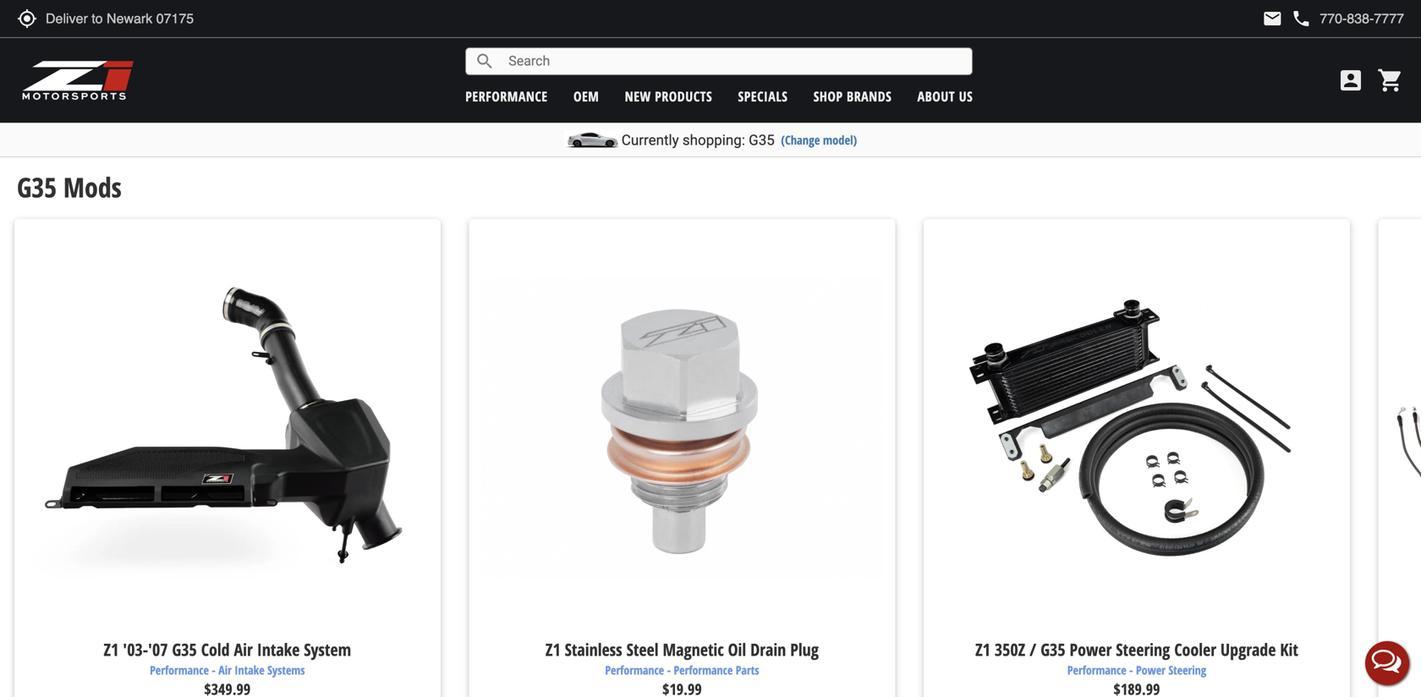 Task type: vqa. For each thing, say whether or not it's contained in the screenshot.
Spread
no



Task type: locate. For each thing, give the bounding box(es) containing it.
mail link
[[1263, 8, 1283, 29]]

about
[[918, 87, 956, 105]]

z1 inside z1 stainless steel magnetic oil drain plug performance - performance parts
[[546, 638, 561, 662]]

intake up systems
[[257, 638, 300, 662]]

about us link
[[918, 87, 973, 105]]

(change
[[781, 132, 820, 148]]

account_box link
[[1334, 67, 1369, 94]]

intake left systems
[[235, 662, 265, 679]]

performance
[[150, 662, 209, 679], [605, 662, 665, 679], [674, 662, 733, 679], [1068, 662, 1127, 679]]

z1 inside z1 350z / g35 power steering cooler upgrade kit performance - power steering
[[976, 638, 991, 662]]

0 horizontal spatial -
[[212, 662, 216, 679]]

0 vertical spatial intake
[[257, 638, 300, 662]]

air
[[234, 638, 253, 662], [219, 662, 232, 679]]

g35 right /
[[1041, 638, 1066, 662]]

z1 inside z1 '03-'07 g35 cold air intake system performance - air intake systems
[[104, 638, 119, 662]]

mail phone
[[1263, 8, 1312, 29]]

currently
[[622, 132, 679, 149]]

g35 right '07
[[172, 638, 197, 662]]

steering down cooler
[[1169, 662, 1207, 679]]

1 horizontal spatial z1
[[546, 638, 561, 662]]

kit
[[1281, 638, 1299, 662]]

mail
[[1263, 8, 1283, 29]]

account_box
[[1338, 67, 1365, 94]]

cold
[[201, 638, 230, 662]]

shopping_cart
[[1378, 67, 1405, 94]]

g35 mods
[[17, 169, 122, 206]]

3 z1 from the left
[[976, 638, 991, 662]]

air down cold
[[219, 662, 232, 679]]

performance
[[466, 87, 548, 105]]

upgrade
[[1221, 638, 1277, 662]]

z1 left "350z" at the bottom of page
[[976, 638, 991, 662]]

0 horizontal spatial z1
[[104, 638, 119, 662]]

1 horizontal spatial power
[[1137, 662, 1166, 679]]

1 vertical spatial power
[[1137, 662, 1166, 679]]

performance - performance parts link
[[481, 662, 884, 679]]

z1 left the '03-
[[104, 638, 119, 662]]

4 performance from the left
[[1068, 662, 1127, 679]]

power
[[1070, 638, 1112, 662], [1137, 662, 1166, 679]]

oem link
[[574, 87, 600, 105]]

g35 left mods
[[17, 169, 57, 206]]

1 horizontal spatial -
[[667, 662, 671, 679]]

3 performance from the left
[[674, 662, 733, 679]]

stainless
[[565, 638, 623, 662]]

2 - from the left
[[667, 662, 671, 679]]

phone
[[1292, 8, 1312, 29]]

1 performance from the left
[[150, 662, 209, 679]]

-
[[212, 662, 216, 679], [667, 662, 671, 679], [1130, 662, 1134, 679]]

'03-
[[123, 638, 148, 662]]

new
[[625, 87, 651, 105]]

g35 inside z1 350z / g35 power steering cooler upgrade kit performance - power steering
[[1041, 638, 1066, 662]]

air up the performance - air intake systems link
[[234, 638, 253, 662]]

0 vertical spatial air
[[234, 638, 253, 662]]

model)
[[823, 132, 858, 148]]

3 - from the left
[[1130, 662, 1134, 679]]

2 horizontal spatial z1
[[976, 638, 991, 662]]

intake
[[257, 638, 300, 662], [235, 662, 265, 679]]

0 horizontal spatial air
[[219, 662, 232, 679]]

2 horizontal spatial -
[[1130, 662, 1134, 679]]

shopping_cart link
[[1374, 67, 1405, 94]]

about us
[[918, 87, 973, 105]]

'07
[[148, 638, 168, 662]]

1 - from the left
[[212, 662, 216, 679]]

g35 left (change
[[749, 132, 775, 149]]

magnetic
[[663, 638, 724, 662]]

performance link
[[466, 87, 548, 105]]

1 vertical spatial air
[[219, 662, 232, 679]]

oil
[[728, 638, 747, 662]]

z1 left the stainless
[[546, 638, 561, 662]]

products
[[655, 87, 713, 105]]

oem
[[574, 87, 600, 105]]

mods
[[63, 169, 122, 206]]

1 z1 from the left
[[104, 638, 119, 662]]

g35
[[749, 132, 775, 149], [17, 169, 57, 206], [172, 638, 197, 662], [1041, 638, 1066, 662]]

- inside z1 '03-'07 g35 cold air intake system performance - air intake systems
[[212, 662, 216, 679]]

z1
[[104, 638, 119, 662], [546, 638, 561, 662], [976, 638, 991, 662]]

2 z1 from the left
[[546, 638, 561, 662]]

steering
[[1117, 638, 1171, 662], [1169, 662, 1207, 679]]

steering up performance - power steering link
[[1117, 638, 1171, 662]]

0 vertical spatial power
[[1070, 638, 1112, 662]]

shop brands
[[814, 87, 892, 105]]

(change model) link
[[781, 132, 858, 148]]



Task type: describe. For each thing, give the bounding box(es) containing it.
new products link
[[625, 87, 713, 105]]

parts
[[736, 662, 760, 679]]

350z
[[995, 638, 1026, 662]]

z1 motorsports logo image
[[21, 59, 135, 102]]

- inside z1 stainless steel magnetic oil drain plug performance - performance parts
[[667, 662, 671, 679]]

performance inside z1 350z / g35 power steering cooler upgrade kit performance - power steering
[[1068, 662, 1127, 679]]

my_location
[[17, 8, 37, 29]]

drain
[[751, 638, 787, 662]]

1 vertical spatial steering
[[1169, 662, 1207, 679]]

phone link
[[1292, 8, 1405, 29]]

new products
[[625, 87, 713, 105]]

shop brands link
[[814, 87, 892, 105]]

z1 stainless steel magnetic oil drain plug performance - performance parts
[[546, 638, 819, 679]]

performance inside z1 '03-'07 g35 cold air intake system performance - air intake systems
[[150, 662, 209, 679]]

steel
[[627, 638, 659, 662]]

1 vertical spatial intake
[[235, 662, 265, 679]]

z1 for z1 350z / g35 power steering cooler upgrade kit
[[976, 638, 991, 662]]

shop
[[814, 87, 843, 105]]

specials link
[[738, 87, 788, 105]]

win this truck shop now to get automatically entered image
[[0, 0, 1422, 132]]

plug
[[791, 638, 819, 662]]

us
[[959, 87, 973, 105]]

search
[[475, 51, 495, 72]]

z1 '03-'07 g35 cold air intake system performance - air intake systems
[[104, 638, 351, 679]]

systems
[[268, 662, 305, 679]]

specials
[[738, 87, 788, 105]]

z1 350z / g35 power steering cooler upgrade kit performance - power steering
[[976, 638, 1299, 679]]

performance - power steering link
[[936, 662, 1339, 679]]

z1 for z1 stainless steel magnetic oil drain plug
[[546, 638, 561, 662]]

1 horizontal spatial air
[[234, 638, 253, 662]]

z1 for z1 '03-'07 g35 cold air intake system
[[104, 638, 119, 662]]

0 horizontal spatial power
[[1070, 638, 1112, 662]]

- inside z1 350z / g35 power steering cooler upgrade kit performance - power steering
[[1130, 662, 1134, 679]]

performance - air intake systems link
[[26, 662, 429, 679]]

0 vertical spatial steering
[[1117, 638, 1171, 662]]

cooler
[[1175, 638, 1217, 662]]

2 performance from the left
[[605, 662, 665, 679]]

currently shopping: g35 (change model)
[[622, 132, 858, 149]]

system
[[304, 638, 351, 662]]

brands
[[847, 87, 892, 105]]

Search search field
[[495, 48, 973, 74]]

shopping:
[[683, 132, 746, 149]]

g35 inside z1 '03-'07 g35 cold air intake system performance - air intake systems
[[172, 638, 197, 662]]

/
[[1030, 638, 1037, 662]]



